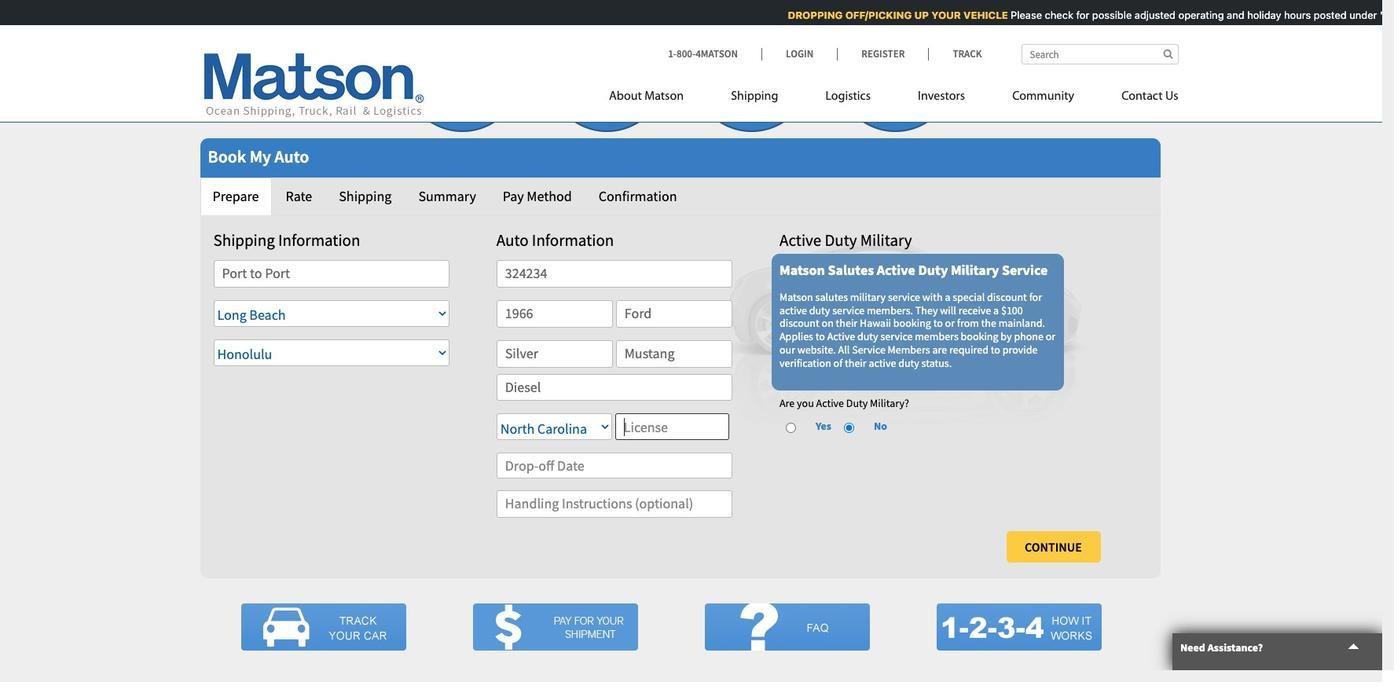 Task type: describe. For each thing, give the bounding box(es) containing it.
duty for matson salutes active duty military service
[[918, 261, 948, 279]]

dropping
[[786, 9, 841, 21]]

active up salutes at the top right of page
[[780, 229, 821, 250]]

logistics
[[825, 90, 871, 103]]

adjusted
[[1133, 9, 1174, 21]]

members
[[888, 343, 930, 357]]

information for auto information
[[532, 229, 614, 250]]

No radio
[[844, 423, 854, 433]]

pay                                                 method
[[503, 187, 572, 205]]

1 vertical spatial duty
[[857, 329, 878, 343]]

confirmation
[[599, 187, 677, 205]]

0 horizontal spatial to
[[816, 329, 825, 343]]

License text field
[[615, 414, 729, 440]]

active up yes
[[816, 396, 844, 410]]

logistics link
[[802, 83, 894, 115]]

active up 'military'
[[877, 261, 915, 279]]

check
[[1043, 9, 1071, 21]]

please
[[1009, 9, 1040, 21]]

track link
[[928, 47, 982, 61]]

2 horizontal spatial to
[[991, 343, 1000, 357]]

Search search field
[[1021, 44, 1178, 64]]

Handling Instructions (optional) text field
[[496, 491, 732, 518]]

they
[[915, 303, 938, 317]]

us
[[1165, 90, 1178, 103]]

hawaii
[[860, 316, 891, 330]]

are
[[780, 396, 795, 410]]

website.
[[798, 343, 836, 357]]

about
[[609, 90, 642, 103]]

phone
[[1014, 329, 1044, 343]]

by
[[1001, 329, 1012, 343]]

salutes
[[828, 261, 874, 279]]

contact us link
[[1098, 83, 1178, 115]]

all
[[838, 343, 850, 357]]

of
[[833, 356, 843, 370]]

delivery
[[731, 90, 772, 104]]

community link
[[989, 83, 1098, 115]]

service down matson salutes active duty military service at the right
[[888, 290, 920, 304]]

1 horizontal spatial for
[[1074, 9, 1087, 21]]

pay
[[503, 187, 524, 205]]

need assistance?
[[1180, 641, 1263, 655]]

service down "members." on the top
[[880, 329, 913, 343]]

Make text field
[[616, 300, 732, 327]]

register link
[[837, 47, 928, 61]]

information for shipping information
[[278, 229, 360, 250]]

Model text field
[[616, 340, 732, 367]]

off/picking
[[843, 9, 910, 21]]

are you active duty military?
[[780, 396, 909, 410]]

book
[[208, 145, 246, 167]]

under
[[1348, 9, 1375, 21]]

shipping inside top menu navigation
[[731, 90, 778, 103]]

special
[[953, 290, 985, 304]]

1 horizontal spatial to
[[933, 316, 943, 330]]

military
[[850, 290, 886, 304]]

community
[[1012, 90, 1074, 103]]

$100
[[1001, 303, 1023, 317]]

receive
[[959, 303, 991, 317]]

operating
[[1176, 9, 1222, 21]]

register
[[862, 47, 905, 61]]

1 vertical spatial their
[[845, 356, 867, 370]]

and
[[1225, 9, 1242, 21]]

search image
[[1163, 49, 1173, 59]]

0 horizontal spatial military
[[860, 229, 912, 250]]

matson for matson salutes active duty military service
[[780, 261, 825, 279]]

assistance?
[[1208, 641, 1263, 655]]

on
[[822, 316, 834, 330]]

posted
[[1312, 9, 1345, 21]]

no
[[874, 419, 887, 433]]

your
[[930, 9, 959, 21]]

yes
[[816, 419, 831, 433]]

are
[[932, 343, 947, 357]]

4
[[887, 26, 905, 73]]

0 vertical spatial shipping link
[[707, 83, 802, 115]]

Drop-off Date text field
[[496, 453, 732, 479]]

0 vertical spatial duty
[[825, 229, 857, 250]]

mainland.
[[999, 316, 1045, 330]]

matson salutes military service with a special discount for active duty service members.  they will receive a $100 discount on their hawaii booking to or from the mainland. applies to active duty service members booking by phone or our website. all service members are required to provide verification of their active duty status.
[[780, 290, 1056, 370]]

confirmation link
[[586, 177, 690, 215]]

prepare link
[[200, 177, 272, 215]]

contact us
[[1122, 90, 1178, 103]]

800-
[[677, 47, 696, 61]]

0 vertical spatial their
[[836, 316, 858, 330]]

1-800-4matson link
[[668, 47, 762, 61]]

our
[[780, 343, 795, 357]]

1 horizontal spatial service
[[1002, 261, 1048, 279]]

1-800-4matson
[[668, 47, 738, 61]]

top menu navigation
[[609, 83, 1178, 115]]

investors
[[918, 90, 965, 103]]

Year text field
[[496, 300, 613, 327]]

possible
[[1090, 9, 1130, 21]]

hours
[[1282, 9, 1309, 21]]

up
[[912, 9, 927, 21]]

active inside the matson salutes military service with a special discount for active duty service members.  they will receive a $100 discount on their hawaii booking to or from the mainland. applies to active duty service members booking by phone or our website. all service members are required to provide verification of their active duty status.
[[827, 329, 855, 343]]

required
[[949, 343, 989, 357]]

provide
[[1002, 343, 1038, 357]]

service up the all
[[832, 303, 865, 317]]

4matson
[[696, 47, 738, 61]]

1 vertical spatial active
[[869, 356, 896, 370]]

shipping for the bottom shipping link
[[339, 187, 392, 205]]



Task type: locate. For each thing, give the bounding box(es) containing it.
1 horizontal spatial duty
[[857, 329, 878, 343]]

service right the all
[[852, 343, 886, 357]]

1 track vehicle image from the left
[[241, 603, 406, 651]]

2 horizontal spatial shipping
[[731, 90, 778, 103]]

0 vertical spatial military
[[860, 229, 912, 250]]

the
[[981, 316, 996, 330]]

to up are
[[933, 316, 943, 330]]

or right phone
[[1046, 329, 1056, 343]]

matson inside the matson salutes military service with a special discount for active duty service members.  they will receive a $100 discount on their hawaii booking to or from the mainland. applies to active duty service members booking by phone or our website. all service members are required to provide verification of their active duty status.
[[780, 290, 813, 304]]

book my auto
[[208, 145, 309, 167]]

from
[[957, 316, 979, 330]]

active down hawaii
[[869, 356, 896, 370]]

prepare
[[213, 187, 259, 205]]

1 horizontal spatial discount
[[987, 290, 1027, 304]]

0 horizontal spatial discount
[[780, 316, 819, 330]]

auto information
[[496, 229, 614, 250]]

method
[[527, 187, 572, 205]]

active up of
[[827, 329, 855, 343]]

service inside the matson salutes military service with a special discount for active duty service members.  they will receive a $100 discount on their hawaii booking to or from the mainland. applies to active duty service members booking by phone or our website. all service members are required to provide verification of their active duty status.
[[852, 343, 886, 357]]

0 horizontal spatial active
[[780, 303, 807, 317]]

active duty military
[[780, 229, 912, 250]]

shipping link right rate link
[[326, 177, 404, 215]]

1 vertical spatial matson
[[780, 261, 825, 279]]

0 horizontal spatial service
[[852, 343, 886, 357]]

applies
[[780, 329, 813, 343]]

a left '$100'
[[993, 303, 999, 317]]

shipping for shipping information
[[213, 229, 275, 250]]

a
[[945, 290, 950, 304], [993, 303, 999, 317]]

None submit
[[1006, 531, 1101, 563]]

0 vertical spatial discount
[[987, 290, 1027, 304]]

duty up applies
[[809, 303, 830, 317]]

military?
[[870, 396, 909, 410]]

shipping information
[[213, 229, 360, 250]]

auto
[[275, 145, 309, 167], [496, 229, 529, 250]]

information down method
[[532, 229, 614, 250]]

shipping down 4matson
[[731, 90, 778, 103]]

my
[[250, 145, 271, 167]]

0 horizontal spatial a
[[945, 290, 950, 304]]

about matson
[[609, 90, 684, 103]]

Fuel Type text field
[[496, 374, 732, 401]]

2 vertical spatial shipping
[[213, 229, 275, 250]]

to left by
[[991, 343, 1000, 357]]

VIN text field
[[496, 260, 732, 288]]

1 information from the left
[[278, 229, 360, 250]]

a right with
[[945, 290, 950, 304]]

military
[[860, 229, 912, 250], [951, 261, 999, 279]]

information down rate link
[[278, 229, 360, 250]]

1 horizontal spatial active
[[869, 356, 896, 370]]

2 information from the left
[[532, 229, 614, 250]]

salutes
[[815, 290, 848, 304]]

shipping
[[731, 90, 778, 103], [339, 187, 392, 205], [213, 229, 275, 250]]

discount
[[987, 290, 1027, 304], [780, 316, 819, 330]]

2 vertical spatial matson
[[780, 290, 813, 304]]

0 horizontal spatial shipping
[[213, 229, 275, 250]]

matson left salutes at the top right of page
[[780, 290, 813, 304]]

military up matson salutes active duty military service at the right
[[860, 229, 912, 250]]

track vehicle image
[[241, 603, 406, 651], [473, 603, 638, 651]]

rate link
[[273, 177, 325, 215]]

verification
[[780, 356, 831, 370]]

1 vertical spatial duty
[[918, 261, 948, 279]]

duty up with
[[918, 261, 948, 279]]

their right on
[[836, 316, 858, 330]]

2 vertical spatial duty
[[898, 356, 919, 370]]

1 vertical spatial service
[[852, 343, 886, 357]]

status.
[[922, 356, 952, 370]]

summary
[[418, 187, 476, 205]]

for
[[1074, 9, 1087, 21], [1029, 290, 1042, 304]]

booking
[[893, 316, 931, 330], [961, 329, 999, 343]]

investors link
[[894, 83, 989, 115]]

0 horizontal spatial or
[[945, 316, 955, 330]]

0 vertical spatial matson
[[645, 90, 684, 103]]

1-
[[668, 47, 677, 61]]

shipping down prepare link
[[213, 229, 275, 250]]

preparation
[[577, 90, 637, 104]]

1 horizontal spatial military
[[951, 261, 999, 279]]

their
[[836, 316, 858, 330], [845, 356, 867, 370]]

about matson link
[[609, 83, 707, 115]]

track
[[953, 47, 982, 61]]

need
[[1180, 641, 1205, 655]]

for right check
[[1074, 9, 1087, 21]]

for inside the matson salutes military service with a special discount for active duty service members.  they will receive a $100 discount on their hawaii booking to or from the mainland. applies to active duty service members booking by phone or our website. all service members are required to provide verification of their active duty status.
[[1029, 290, 1042, 304]]

2 horizontal spatial duty
[[898, 356, 919, 370]]

shipping link
[[707, 83, 802, 115], [326, 177, 404, 215]]

booking left by
[[961, 329, 999, 343]]

1 horizontal spatial shipping
[[339, 187, 392, 205]]

1 vertical spatial shipping link
[[326, 177, 404, 215]]

Color text field
[[496, 340, 613, 367]]

blue matson logo with ocean, shipping, truck, rail and logistics written beneath it. image
[[204, 54, 424, 118]]

1 horizontal spatial track vehicle image
[[473, 603, 638, 651]]

0 vertical spatial active
[[780, 303, 807, 317]]

you
[[797, 396, 814, 410]]

auto down pay at the top
[[496, 229, 529, 250]]

duty left status.
[[898, 356, 919, 370]]

2 vertical spatial duty
[[846, 396, 868, 410]]

1 vertical spatial shipping
[[339, 187, 392, 205]]

None text field
[[213, 260, 449, 288]]

None search field
[[1021, 44, 1178, 64]]

active
[[780, 303, 807, 317], [869, 356, 896, 370]]

0 horizontal spatial for
[[1029, 290, 1042, 304]]

rate
[[286, 187, 312, 205]]

matson salutes active duty military service
[[780, 261, 1048, 279]]

dropping off/picking up your vehicle please check for possible adjusted operating and holiday hours posted under "lat
[[786, 9, 1394, 21]]

duty up salutes
[[825, 229, 857, 250]]

1 horizontal spatial a
[[993, 303, 999, 317]]

0 horizontal spatial information
[[278, 229, 360, 250]]

1 horizontal spatial or
[[1046, 329, 1056, 343]]

duty up no 'option'
[[846, 396, 868, 410]]

pay                                                 method link
[[490, 177, 585, 215]]

0 horizontal spatial duty
[[809, 303, 830, 317]]

contact
[[1122, 90, 1163, 103]]

login
[[786, 47, 814, 61]]

summary link
[[406, 177, 489, 215]]

1 horizontal spatial shipping link
[[707, 83, 802, 115]]

to right applies
[[816, 329, 825, 343]]

shipping link down 4matson
[[707, 83, 802, 115]]

discount left on
[[780, 316, 819, 330]]

or
[[945, 316, 955, 330], [1046, 329, 1056, 343]]

discount up the mainland.
[[987, 290, 1027, 304]]

booking up "members"
[[893, 316, 931, 330]]

with
[[922, 290, 943, 304]]

1 horizontal spatial auto
[[496, 229, 529, 250]]

matson
[[645, 90, 684, 103], [780, 261, 825, 279], [780, 290, 813, 304]]

will
[[940, 303, 956, 317]]

duty
[[809, 303, 830, 317], [857, 329, 878, 343], [898, 356, 919, 370]]

active up applies
[[780, 303, 807, 317]]

members.
[[867, 303, 913, 317]]

1 vertical spatial military
[[951, 261, 999, 279]]

0 vertical spatial for
[[1074, 9, 1087, 21]]

auto right my
[[275, 145, 309, 167]]

holiday
[[1245, 9, 1279, 21]]

1 horizontal spatial booking
[[961, 329, 999, 343]]

"lat
[[1378, 9, 1394, 21]]

0 horizontal spatial shipping link
[[326, 177, 404, 215]]

or left from
[[945, 316, 955, 330]]

Yes radio
[[786, 423, 796, 433]]

0 horizontal spatial booking
[[893, 316, 931, 330]]

login link
[[762, 47, 837, 61]]

members
[[915, 329, 959, 343]]

2 track vehicle image from the left
[[473, 603, 638, 651]]

service up '$100'
[[1002, 261, 1048, 279]]

1 vertical spatial for
[[1029, 290, 1042, 304]]

matson up salutes at the top right of page
[[780, 261, 825, 279]]

0 vertical spatial shipping
[[731, 90, 778, 103]]

matson for matson salutes military service with a special discount for active duty service members.  they will receive a $100 discount on their hawaii booking to or from the mainland. applies to active duty service members booking by phone or our website. all service members are required to provide verification of their active duty status.
[[780, 290, 813, 304]]

duty right the all
[[857, 329, 878, 343]]

0 vertical spatial duty
[[809, 303, 830, 317]]

matson inside top menu navigation
[[645, 90, 684, 103]]

0 horizontal spatial track vehicle image
[[241, 603, 406, 651]]

1 horizontal spatial information
[[532, 229, 614, 250]]

military up the special
[[951, 261, 999, 279]]

their right of
[[845, 356, 867, 370]]

1 vertical spatial discount
[[780, 316, 819, 330]]

0 horizontal spatial auto
[[275, 145, 309, 167]]

shipping right rate
[[339, 187, 392, 205]]

vehicle
[[962, 9, 1006, 21]]

matson right about
[[645, 90, 684, 103]]

duty for are you active duty military?
[[846, 396, 868, 410]]

1 vertical spatial auto
[[496, 229, 529, 250]]

0 vertical spatial auto
[[275, 145, 309, 167]]

for right '$100'
[[1029, 290, 1042, 304]]

to
[[933, 316, 943, 330], [816, 329, 825, 343], [991, 343, 1000, 357]]

0 vertical spatial service
[[1002, 261, 1048, 279]]



Task type: vqa. For each thing, say whether or not it's contained in the screenshot.
THE USER ALREADY REGISTERED ON MATSON WEBSITE NEEDING ADDITIONAL ACCESS link on the bottom of page
no



